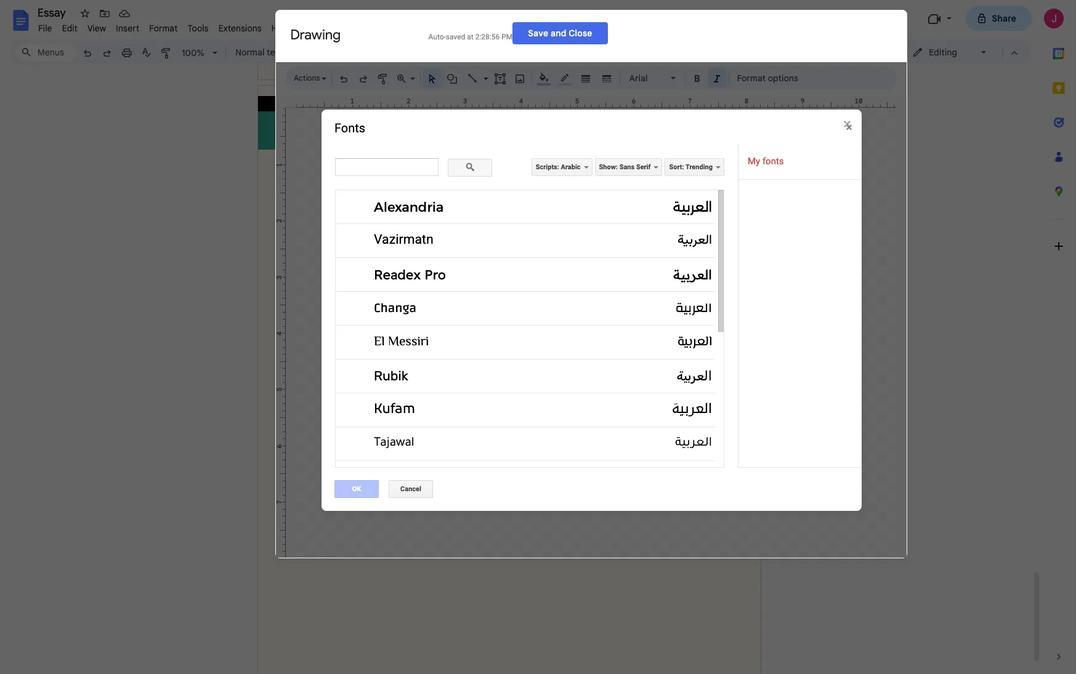 Task type: locate. For each thing, give the bounding box(es) containing it.
tab list inside menu bar banner
[[1042, 36, 1076, 640]]

save and close button
[[513, 22, 608, 44]]

menu bar banner
[[0, 0, 1076, 675]]

Rename text field
[[33, 5, 73, 20]]

auto-
[[428, 32, 446, 41]]

Star checkbox
[[76, 5, 94, 22]]

save
[[528, 27, 548, 39]]

menu bar
[[33, 16, 295, 36]]

Menus field
[[15, 44, 77, 61]]

and
[[551, 27, 567, 39]]

saved
[[446, 32, 465, 41]]

close
[[569, 27, 592, 39]]

drawing
[[290, 26, 341, 43]]

tab list
[[1042, 36, 1076, 640]]

at
[[467, 32, 474, 41]]

drawing heading
[[290, 26, 414, 43]]

menu bar inside menu bar banner
[[33, 16, 295, 36]]

auto-saved at 2:28:56 pm
[[428, 32, 513, 41]]



Task type: vqa. For each thing, say whether or not it's contained in the screenshot.
C lear formatting
no



Task type: describe. For each thing, give the bounding box(es) containing it.
drawing application
[[0, 0, 1076, 675]]

share. private to only me. image
[[976, 13, 987, 24]]

main toolbar
[[76, 0, 834, 350]]

2:28:56
[[475, 32, 500, 41]]

save and close
[[528, 27, 592, 39]]

pm
[[502, 32, 513, 41]]

drawing dialog
[[275, 10, 907, 558]]



